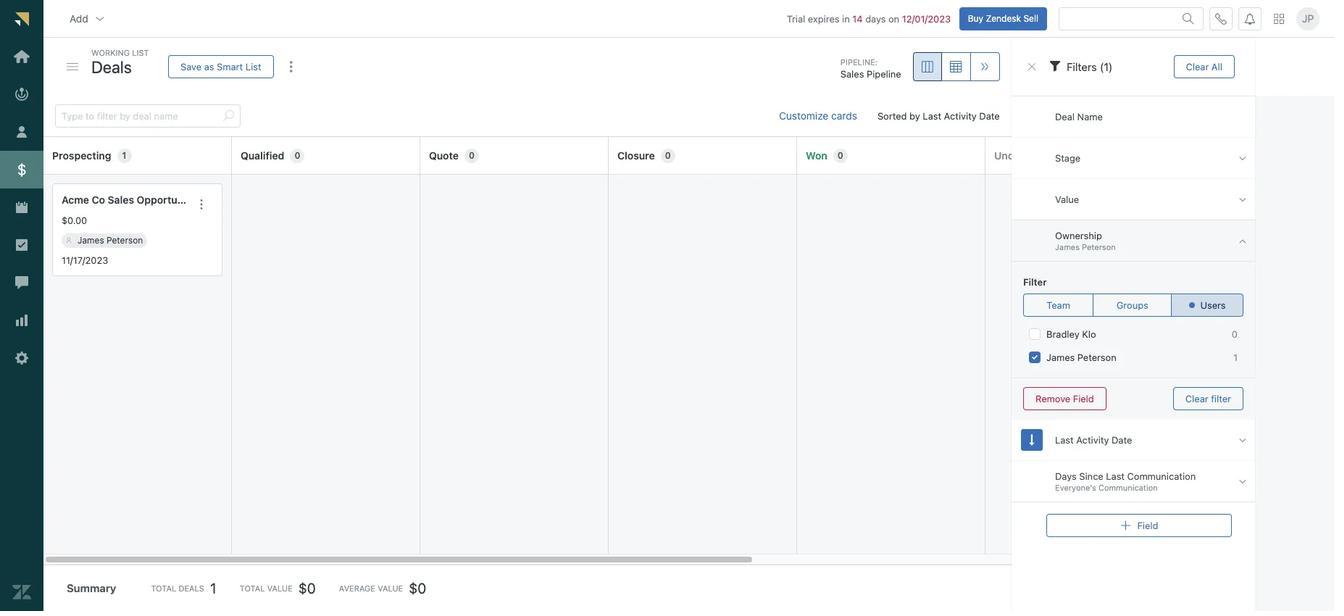 Task type: describe. For each thing, give the bounding box(es) containing it.
add image
[[1120, 520, 1132, 531]]

clear for clear all
[[1186, 61, 1209, 72]]

groups
[[1117, 299, 1149, 311]]

0 horizontal spatial filter
[[1023, 276, 1047, 288]]

in
[[842, 13, 850, 24]]

clear filter button
[[1173, 387, 1244, 410]]

save
[[180, 61, 202, 72]]

bradley
[[1047, 328, 1080, 340]]

deals inside working list deals
[[91, 57, 132, 76]]

peterson down acme co sales opportunity link
[[107, 235, 143, 245]]

users
[[1201, 299, 1226, 311]]

total value $0
[[240, 580, 316, 596]]

save as smart list
[[180, 61, 261, 72]]

0 for bradley klo
[[1232, 328, 1238, 340]]

1 vertical spatial field
[[1138, 519, 1159, 531]]

expires
[[808, 13, 840, 24]]

0 horizontal spatial activity
[[944, 110, 977, 122]]

last activity date
[[1055, 434, 1132, 446]]

working list deals
[[91, 48, 149, 76]]

team button
[[1023, 294, 1094, 317]]

11/17/2023
[[62, 254, 108, 266]]

14
[[853, 13, 863, 24]]

trial
[[787, 13, 806, 24]]

opportunity
[[137, 194, 196, 206]]

buy
[[968, 13, 984, 24]]

clear for clear filter
[[1186, 393, 1209, 404]]

james inside ownership james peterson
[[1055, 242, 1080, 252]]

clear all
[[1186, 61, 1223, 72]]

deal name
[[1055, 111, 1103, 122]]

sorted by last activity date
[[878, 110, 1000, 122]]

remove field button
[[1023, 387, 1107, 410]]

quote
[[429, 149, 459, 161]]

total for $0
[[240, 584, 265, 593]]

deal
[[1055, 111, 1075, 122]]

$0.00
[[62, 215, 87, 226]]

sales inside pipeline: sales pipeline
[[841, 68, 864, 80]]

chevron down image
[[94, 13, 106, 24]]

zendesk image
[[12, 583, 31, 602]]

filter fill image
[[1049, 60, 1061, 72]]

ownership james peterson
[[1055, 230, 1116, 252]]

pipeline:
[[841, 57, 878, 66]]

overflow vertical fill image
[[285, 61, 297, 72]]

james down bradley
[[1047, 352, 1075, 363]]

all
[[1212, 61, 1223, 72]]

acme co sales opportunity link
[[62, 193, 196, 208]]

zendesk
[[986, 13, 1021, 24]]

$0 for total value $0
[[298, 580, 316, 596]]

bradley klo
[[1047, 328, 1096, 340]]

filters
[[1067, 60, 1097, 73]]

angle down image
[[1239, 434, 1247, 446]]

stage
[[1055, 152, 1081, 164]]

value for total value $0
[[267, 584, 293, 593]]

add
[[70, 12, 88, 24]]

list inside button
[[246, 61, 261, 72]]

cancel image
[[1026, 61, 1038, 72]]

on
[[889, 13, 900, 24]]

sorted
[[878, 110, 907, 122]]

0 vertical spatial communication
[[1127, 470, 1196, 482]]

long arrow down image
[[1030, 434, 1035, 446]]

james up 11/17/2023
[[78, 235, 104, 245]]

days since last communication everyone's communication
[[1055, 470, 1196, 492]]

value for average value $0
[[378, 584, 403, 593]]

remove
[[1036, 393, 1071, 404]]

calls image
[[1216, 13, 1227, 24]]

add button
[[58, 4, 117, 33]]

won
[[806, 149, 828, 161]]

trial expires in 14 days on 12/01/2023
[[787, 13, 951, 24]]

(1)
[[1100, 60, 1113, 73]]

angle up image
[[1239, 234, 1247, 247]]

$0 for average value $0
[[409, 580, 426, 596]]

deals inside 'total deals 1'
[[179, 584, 204, 593]]

bell image
[[1245, 13, 1256, 24]]

0 horizontal spatial sales
[[108, 194, 134, 206]]

jp button
[[1297, 7, 1320, 30]]

last for since
[[1106, 470, 1125, 482]]



Task type: vqa. For each thing, say whether or not it's contained in the screenshot.
Recently viewed dropdown button on the top left of the page
no



Task type: locate. For each thing, give the bounding box(es) containing it.
acme
[[62, 194, 89, 206]]

co
[[92, 194, 105, 206]]

1 angle down image from the top
[[1239, 152, 1247, 164]]

$0 left average
[[298, 580, 316, 596]]

Type to filter by deal name field
[[62, 105, 217, 127]]

date up unqualified
[[980, 110, 1000, 122]]

1 vertical spatial sales
[[108, 194, 134, 206]]

2 horizontal spatial last
[[1106, 470, 1125, 482]]

last right the by
[[923, 110, 942, 122]]

james peterson down klo
[[1047, 352, 1117, 363]]

unqualified
[[995, 149, 1050, 161]]

james down ownership
[[1055, 242, 1080, 252]]

customize cards button
[[768, 102, 869, 131]]

1 value from the left
[[267, 584, 293, 593]]

2 vertical spatial 1
[[210, 580, 216, 596]]

0 horizontal spatial search image
[[223, 110, 234, 122]]

0 vertical spatial activity
[[944, 110, 977, 122]]

communication
[[1127, 470, 1196, 482], [1099, 483, 1158, 492]]

prospecting
[[52, 149, 111, 161]]

$0
[[298, 580, 316, 596], [409, 580, 426, 596]]

average
[[339, 584, 375, 593]]

pipeline: sales pipeline
[[841, 57, 902, 80]]

1 horizontal spatial filter
[[1211, 393, 1231, 404]]

average value $0
[[339, 580, 426, 596]]

last right long arrow down icon
[[1055, 434, 1074, 446]]

1 vertical spatial list
[[246, 61, 261, 72]]

deals
[[91, 57, 132, 76], [179, 584, 204, 593]]

total inside total value $0
[[240, 584, 265, 593]]

1 vertical spatial angle down image
[[1239, 193, 1247, 206]]

1 vertical spatial communication
[[1099, 483, 1158, 492]]

0 for won
[[838, 150, 844, 161]]

pipeline
[[867, 68, 902, 80]]

0 right qualified
[[295, 150, 300, 161]]

clear inside button
[[1186, 393, 1209, 404]]

angle down image
[[1239, 152, 1247, 164], [1239, 193, 1247, 206], [1239, 475, 1247, 487]]

0
[[295, 150, 300, 161], [469, 150, 475, 161], [665, 150, 671, 161], [838, 150, 844, 161], [1232, 328, 1238, 340]]

0 vertical spatial deals
[[91, 57, 132, 76]]

total deals 1
[[151, 580, 216, 596]]

0 vertical spatial sales
[[841, 68, 864, 80]]

total right 'summary' on the bottom of page
[[151, 584, 176, 593]]

2 $0 from the left
[[409, 580, 426, 596]]

acme co sales opportunity
[[62, 194, 196, 206]]

date
[[980, 110, 1000, 122], [1112, 434, 1132, 446]]

field
[[1073, 393, 1094, 404], [1138, 519, 1159, 531]]

total right 'total deals 1'
[[240, 584, 265, 593]]

0 for quote
[[469, 150, 475, 161]]

0 vertical spatial angle down image
[[1239, 152, 1247, 164]]

last for by
[[923, 110, 942, 122]]

closure
[[618, 149, 655, 161]]

1 horizontal spatial last
[[1055, 434, 1074, 446]]

days
[[866, 13, 886, 24]]

1 horizontal spatial activity
[[1076, 434, 1109, 446]]

list inside working list deals
[[132, 48, 149, 57]]

1 $0 from the left
[[298, 580, 316, 596]]

0 vertical spatial filter
[[1023, 276, 1047, 288]]

2 total from the left
[[240, 584, 265, 593]]

0 horizontal spatial deals
[[91, 57, 132, 76]]

ownership
[[1055, 230, 1102, 241]]

search image
[[1183, 13, 1195, 24], [223, 110, 234, 122]]

1 horizontal spatial list
[[246, 61, 261, 72]]

1 horizontal spatial total
[[240, 584, 265, 593]]

communication up field button
[[1127, 470, 1196, 482]]

value
[[267, 584, 293, 593], [378, 584, 403, 593]]

field right add icon
[[1138, 519, 1159, 531]]

1
[[122, 150, 126, 161], [1234, 352, 1238, 363], [210, 580, 216, 596]]

0 vertical spatial search image
[[1183, 13, 1195, 24]]

0 vertical spatial date
[[980, 110, 1000, 122]]

jp
[[1302, 12, 1314, 25]]

0 vertical spatial last
[[923, 110, 942, 122]]

activity up since
[[1076, 434, 1109, 446]]

last inside days since last communication everyone's communication
[[1106, 470, 1125, 482]]

angle down image for value
[[1239, 193, 1247, 206]]

last
[[923, 110, 942, 122], [1055, 434, 1074, 446], [1106, 470, 1125, 482]]

zendesk products image
[[1274, 13, 1284, 24]]

clear
[[1186, 61, 1209, 72], [1186, 393, 1209, 404]]

days
[[1055, 470, 1077, 482]]

smart
[[217, 61, 243, 72]]

0 horizontal spatial date
[[980, 110, 1000, 122]]

0 horizontal spatial list
[[132, 48, 149, 57]]

2 angle down image from the top
[[1239, 193, 1247, 206]]

0 horizontal spatial field
[[1073, 393, 1094, 404]]

3 angle down image from the top
[[1239, 475, 1247, 487]]

0 vertical spatial field
[[1073, 393, 1094, 404]]

0 horizontal spatial value
[[267, 584, 293, 593]]

1 horizontal spatial sales
[[841, 68, 864, 80]]

james peterson up 11/17/2023
[[78, 235, 143, 245]]

customize cards
[[779, 110, 857, 122]]

0 vertical spatial list
[[132, 48, 149, 57]]

1 vertical spatial date
[[1112, 434, 1132, 446]]

0 horizontal spatial last
[[923, 110, 942, 122]]

0 horizontal spatial $0
[[298, 580, 316, 596]]

klo
[[1082, 328, 1096, 340]]

1 vertical spatial filter
[[1211, 393, 1231, 404]]

everyone's
[[1055, 483, 1096, 492]]

0 vertical spatial clear
[[1186, 61, 1209, 72]]

0 horizontal spatial total
[[151, 584, 176, 593]]

filter inside button
[[1211, 393, 1231, 404]]

buy zendesk sell button
[[959, 7, 1047, 30]]

field right remove
[[1073, 393, 1094, 404]]

users button
[[1171, 294, 1244, 317]]

cards
[[831, 110, 857, 122]]

activity
[[944, 110, 977, 122], [1076, 434, 1109, 446]]

sales down the pipeline:
[[841, 68, 864, 80]]

1 horizontal spatial field
[[1138, 519, 1159, 531]]

communication up add icon
[[1099, 483, 1158, 492]]

1 vertical spatial last
[[1055, 434, 1074, 446]]

1 up clear filter button
[[1234, 352, 1238, 363]]

james peterson
[[78, 235, 143, 245], [1047, 352, 1117, 363]]

$0 right average
[[409, 580, 426, 596]]

1 horizontal spatial deals
[[179, 584, 204, 593]]

filter
[[1023, 276, 1047, 288], [1211, 393, 1231, 404]]

list
[[132, 48, 149, 57], [246, 61, 261, 72]]

search image down smart on the top left
[[223, 110, 234, 122]]

team
[[1047, 299, 1070, 311]]

2 vertical spatial last
[[1106, 470, 1125, 482]]

total inside 'total deals 1'
[[151, 584, 176, 593]]

buy zendesk sell
[[968, 13, 1039, 24]]

groups button
[[1093, 294, 1172, 317]]

sales
[[841, 68, 864, 80], [108, 194, 134, 206]]

1 horizontal spatial 1
[[210, 580, 216, 596]]

search image left 'calls' image in the top right of the page
[[1183, 13, 1195, 24]]

total for 1
[[151, 584, 176, 593]]

12/01/2023
[[902, 13, 951, 24]]

peterson down klo
[[1078, 352, 1117, 363]]

remove field
[[1036, 393, 1094, 404]]

1 vertical spatial clear
[[1186, 393, 1209, 404]]

clear all button
[[1174, 55, 1235, 78]]

0 right closure
[[665, 150, 671, 161]]

as
[[204, 61, 214, 72]]

save as smart list button
[[168, 55, 274, 78]]

qualified
[[241, 149, 284, 161]]

angle down image for stage
[[1239, 152, 1247, 164]]

1 for james peterson
[[1234, 352, 1238, 363]]

2 value from the left
[[378, 584, 403, 593]]

value inside total value $0
[[267, 584, 293, 593]]

working
[[91, 48, 130, 57]]

total
[[151, 584, 176, 593], [240, 584, 265, 593]]

1 horizontal spatial search image
[[1183, 13, 1195, 24]]

since
[[1079, 470, 1104, 482]]

name
[[1077, 111, 1103, 122]]

peterson
[[107, 235, 143, 245], [1082, 242, 1116, 252], [1078, 352, 1117, 363]]

0 for closure
[[665, 150, 671, 161]]

clear inside button
[[1186, 61, 1209, 72]]

1 vertical spatial deals
[[179, 584, 204, 593]]

1 vertical spatial search image
[[223, 110, 234, 122]]

1 for prospecting
[[122, 150, 126, 161]]

0 for qualified
[[295, 150, 300, 161]]

0 horizontal spatial james peterson
[[78, 235, 143, 245]]

date up days since last communication everyone's communication
[[1112, 434, 1132, 446]]

customize
[[779, 110, 829, 122]]

0 right quote at the left top of page
[[469, 150, 475, 161]]

0 right won
[[838, 150, 844, 161]]

summary
[[67, 582, 116, 595]]

0 vertical spatial 1
[[122, 150, 126, 161]]

value inside average value $0
[[378, 584, 403, 593]]

sales right co
[[108, 194, 134, 206]]

1 down type to filter by deal name field
[[122, 150, 126, 161]]

1 left total value $0
[[210, 580, 216, 596]]

filters (1)
[[1067, 60, 1113, 73]]

field button
[[1047, 514, 1232, 537]]

0 horizontal spatial 1
[[122, 150, 126, 161]]

1 vertical spatial 1
[[1234, 352, 1238, 363]]

clear filter
[[1186, 393, 1231, 404]]

1 horizontal spatial james peterson
[[1047, 352, 1117, 363]]

list right 'working'
[[132, 48, 149, 57]]

0 down the users button
[[1232, 328, 1238, 340]]

contacts image
[[66, 238, 72, 243]]

1 horizontal spatial date
[[1112, 434, 1132, 446]]

0 vertical spatial james peterson
[[78, 235, 143, 245]]

last right since
[[1106, 470, 1125, 482]]

value
[[1055, 193, 1079, 205]]

list right smart on the top left
[[246, 61, 261, 72]]

peterson inside ownership james peterson
[[1082, 242, 1116, 252]]

handler image
[[67, 63, 78, 70]]

james
[[78, 235, 104, 245], [1055, 242, 1080, 252], [1047, 352, 1075, 363]]

1 total from the left
[[151, 584, 176, 593]]

sell
[[1024, 13, 1039, 24]]

1 vertical spatial activity
[[1076, 434, 1109, 446]]

2 vertical spatial angle down image
[[1239, 475, 1247, 487]]

1 horizontal spatial value
[[378, 584, 403, 593]]

peterson down ownership
[[1082, 242, 1116, 252]]

2 horizontal spatial 1
[[1234, 352, 1238, 363]]

1 horizontal spatial $0
[[409, 580, 426, 596]]

activity right the by
[[944, 110, 977, 122]]

1 vertical spatial james peterson
[[1047, 352, 1117, 363]]

by
[[910, 110, 920, 122]]



